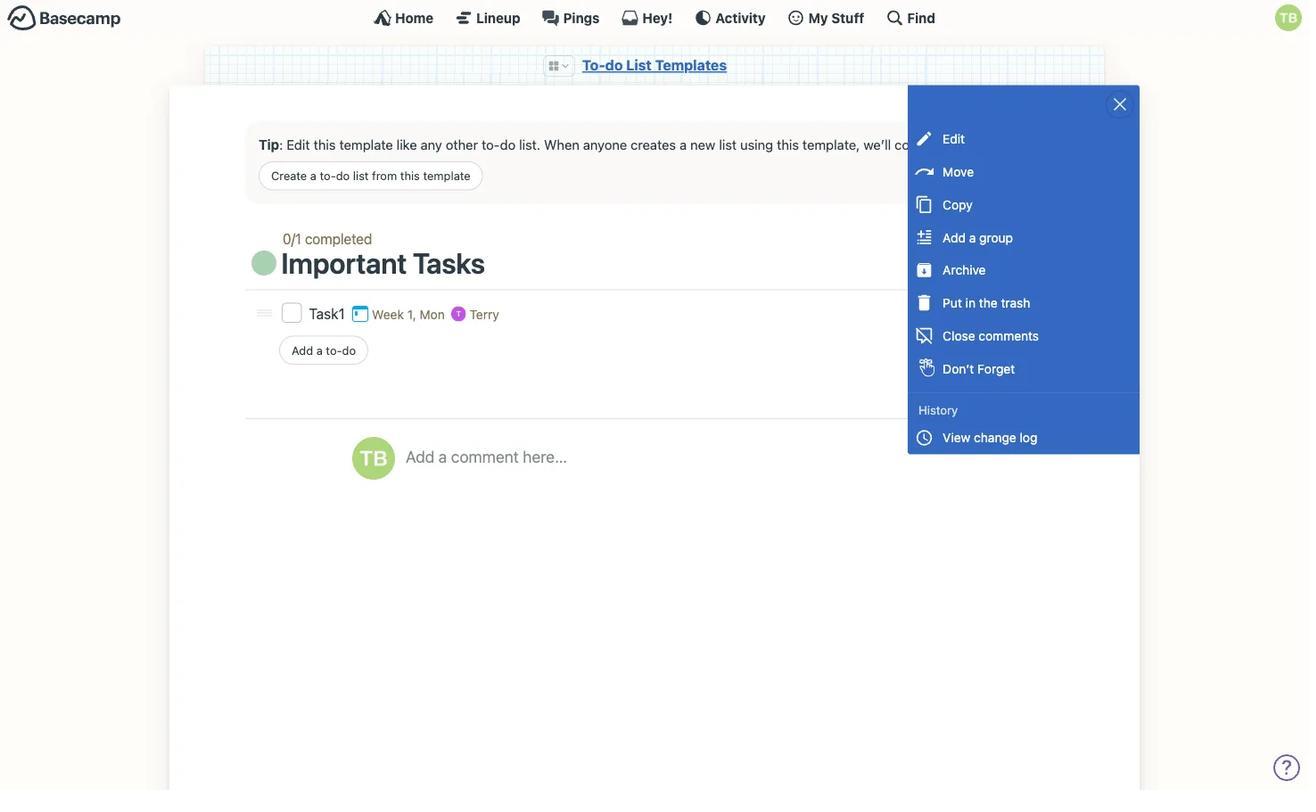 Task type: vqa. For each thing, say whether or not it's contained in the screenshot.
"Create a to-do list from this template"
yes



Task type: locate. For each thing, give the bounding box(es) containing it.
list right new
[[719, 136, 737, 152]]

to-do list templates link
[[582, 57, 727, 74]]

1 vertical spatial to-
[[320, 169, 336, 182]]

lineup
[[477, 10, 521, 25]]

everything
[[928, 136, 993, 152]]

2 vertical spatial to-
[[326, 343, 342, 357]]

anyone
[[583, 136, 627, 152]]

mon
[[420, 307, 445, 322]]

a left group
[[969, 230, 976, 245]]

add a comment here…
[[406, 447, 567, 467]]

edit right :
[[287, 136, 310, 152]]

0 horizontal spatial template
[[339, 136, 393, 152]]

a left comment
[[439, 447, 447, 467]]

a for add a group
[[969, 230, 976, 245]]

activity
[[716, 10, 766, 25]]

edit up move
[[943, 131, 965, 146]]

add
[[943, 230, 966, 245], [292, 343, 313, 357], [406, 447, 435, 467]]

close comments
[[943, 328, 1039, 343]]

a down task1 at the left
[[316, 343, 323, 357]]

0/1
[[283, 231, 301, 248]]

creates
[[631, 136, 676, 152]]

1 horizontal spatial add
[[406, 447, 435, 467]]

view change log link
[[908, 421, 1140, 454]]

create a to-do list from this template link
[[259, 161, 483, 191]]

0 vertical spatial tim burton image
[[1276, 4, 1302, 31]]

a right the create
[[310, 169, 317, 182]]

my stuff
[[809, 10, 865, 25]]

to-
[[482, 136, 500, 152], [320, 169, 336, 182], [326, 343, 342, 357]]

template up create a to-do list from this template
[[339, 136, 393, 152]]

1 horizontal spatial list
[[719, 136, 737, 152]]

list
[[719, 136, 737, 152], [353, 169, 369, 182]]

to- right other
[[482, 136, 500, 152]]

list.
[[519, 136, 541, 152]]

week
[[372, 307, 404, 322]]

pings button
[[542, 9, 600, 27]]

important tasks
[[281, 246, 485, 280]]

edit link
[[908, 123, 1140, 155]]

a for add a to-do
[[316, 343, 323, 357]]

comments
[[979, 328, 1039, 343]]

a for add a comment here…
[[439, 447, 447, 467]]

lineup link
[[455, 9, 521, 27]]

to-do list templates
[[582, 57, 727, 74]]

add for add a comment here…
[[406, 447, 435, 467]]

0 vertical spatial list
[[719, 136, 737, 152]]

1 vertical spatial add
[[292, 343, 313, 357]]

list left 'from'
[[353, 169, 369, 182]]

forget
[[978, 361, 1015, 376]]

1 horizontal spatial edit
[[943, 131, 965, 146]]

0 vertical spatial template
[[339, 136, 393, 152]]

add a to-do button
[[279, 336, 368, 365]]

add down task1 at the left
[[292, 343, 313, 357]]

don't
[[943, 361, 974, 376]]

put in the trash link
[[908, 287, 1140, 319]]

1 horizontal spatial template
[[423, 169, 471, 182]]

a
[[680, 136, 687, 152], [310, 169, 317, 182], [969, 230, 976, 245], [316, 343, 323, 357], [439, 447, 447, 467]]

2 vertical spatial add
[[406, 447, 435, 467]]

this right :
[[314, 136, 336, 152]]

edit inside edit link
[[943, 131, 965, 146]]

new
[[690, 136, 716, 152]]

trash
[[1001, 296, 1031, 310]]

template down other
[[423, 169, 471, 182]]

0 horizontal spatial tim burton image
[[352, 437, 395, 480]]

important
[[281, 246, 407, 280]]

move link
[[908, 155, 1140, 188]]

other
[[446, 136, 478, 152]]

my
[[809, 10, 828, 25]]

to- inside button
[[326, 343, 342, 357]]

don't forget link
[[908, 352, 1140, 385]]

find button
[[886, 9, 936, 27]]

here…
[[523, 447, 567, 467]]

2 horizontal spatial add
[[943, 230, 966, 245]]

0 horizontal spatial add
[[292, 343, 313, 357]]

this right using
[[777, 136, 799, 152]]

tim burton image
[[1276, 4, 1302, 31], [352, 437, 395, 480]]

my stuff button
[[787, 9, 865, 27]]

do
[[605, 57, 623, 74], [500, 136, 516, 152], [336, 169, 350, 182], [342, 343, 356, 357]]

:
[[279, 136, 283, 152]]

do down task1 link on the top left of page
[[342, 343, 356, 357]]

0 horizontal spatial list
[[353, 169, 369, 182]]

0 vertical spatial add
[[943, 230, 966, 245]]

we'll
[[864, 136, 891, 152]]

a left new
[[680, 136, 687, 152]]

view change log
[[943, 430, 1038, 445]]

add left comment
[[406, 447, 435, 467]]

tip
[[259, 136, 279, 152]]

add a to-do
[[292, 343, 356, 357]]

add a comment here… button
[[406, 437, 1046, 517]]

to- down task1 link on the top left of page
[[326, 343, 342, 357]]

this right 'from'
[[400, 169, 420, 182]]

add down copy
[[943, 230, 966, 245]]

home link
[[374, 9, 434, 27]]

to- right the create
[[320, 169, 336, 182]]

1 horizontal spatial tim burton image
[[1276, 4, 1302, 31]]

archive link
[[908, 254, 1140, 287]]

0 horizontal spatial edit
[[287, 136, 310, 152]]

1 vertical spatial list
[[353, 169, 369, 182]]

do left list.
[[500, 136, 516, 152]]

to- for add a to-do
[[326, 343, 342, 357]]

list
[[626, 57, 652, 74]]

template
[[339, 136, 393, 152], [423, 169, 471, 182]]

templates
[[655, 57, 727, 74]]

edit
[[943, 131, 965, 146], [287, 136, 310, 152]]

add a group link
[[908, 221, 1140, 254]]



Task type: describe. For each thing, give the bounding box(es) containing it.
archive
[[943, 263, 986, 277]]

create a to-do list from this template
[[271, 169, 471, 182]]

activity link
[[694, 9, 766, 27]]

terry
[[470, 307, 499, 322]]

using
[[740, 136, 773, 152]]

pings
[[563, 10, 600, 25]]

task1 link
[[309, 305, 345, 322]]

1 horizontal spatial this
[[400, 169, 420, 182]]

switch accounts image
[[7, 4, 121, 32]]

hey! button
[[621, 9, 673, 27]]

find
[[907, 10, 936, 25]]

template,
[[803, 136, 860, 152]]

put
[[943, 296, 962, 310]]

when
[[544, 136, 580, 152]]

any
[[421, 136, 442, 152]]

move
[[943, 164, 974, 179]]

do left list at top
[[605, 57, 623, 74]]

add for add a group
[[943, 230, 966, 245]]

history
[[919, 403, 958, 417]]

view
[[943, 430, 971, 445]]

hey!
[[643, 10, 673, 25]]

change
[[974, 430, 1017, 445]]

0 vertical spatial to-
[[482, 136, 500, 152]]

from
[[372, 169, 397, 182]]

log
[[1020, 430, 1038, 445]]

group
[[979, 230, 1013, 245]]

0/1 completed link
[[283, 231, 372, 248]]

0/1 completed
[[283, 231, 372, 248]]

copy link
[[908, 188, 1140, 221]]

stuff
[[832, 10, 865, 25]]

terry link
[[470, 307, 499, 322]]

to-
[[582, 57, 605, 74]]

week 1, mon link
[[351, 307, 445, 322]]

completed
[[305, 231, 372, 248]]

important tasks link
[[281, 246, 485, 280]]

add for add a to-do
[[292, 343, 313, 357]]

0 horizontal spatial this
[[314, 136, 336, 152]]

home
[[395, 10, 434, 25]]

close
[[943, 328, 975, 343]]

2 horizontal spatial this
[[777, 136, 799, 152]]

over.
[[996, 136, 1026, 152]]

create
[[271, 169, 307, 182]]

close comments link
[[908, 319, 1140, 352]]

1 vertical spatial template
[[423, 169, 471, 182]]

put in the trash
[[943, 296, 1031, 310]]

like
[[397, 136, 417, 152]]

a for create a to-do list from this template
[[310, 169, 317, 182]]

add a group
[[943, 230, 1013, 245]]

the
[[979, 296, 998, 310]]

to- for create a to-do list from this template
[[320, 169, 336, 182]]

comment
[[451, 447, 519, 467]]

tip : edit this template like any other to-do list. when anyone creates a new list using this template, we'll copy everything over.
[[259, 136, 1026, 152]]

do left 'from'
[[336, 169, 350, 182]]

don't forget
[[943, 361, 1015, 376]]

in
[[966, 296, 976, 310]]

1,
[[407, 307, 416, 322]]

tasks
[[413, 246, 485, 280]]

main element
[[0, 0, 1309, 35]]

tim burton image inside main element
[[1276, 4, 1302, 31]]

terry image
[[451, 306, 466, 322]]

copy
[[895, 136, 925, 152]]

copy
[[943, 197, 973, 212]]

week 1, mon
[[372, 307, 445, 322]]

do inside button
[[342, 343, 356, 357]]

1 vertical spatial tim burton image
[[352, 437, 395, 480]]

task1
[[309, 305, 345, 322]]



